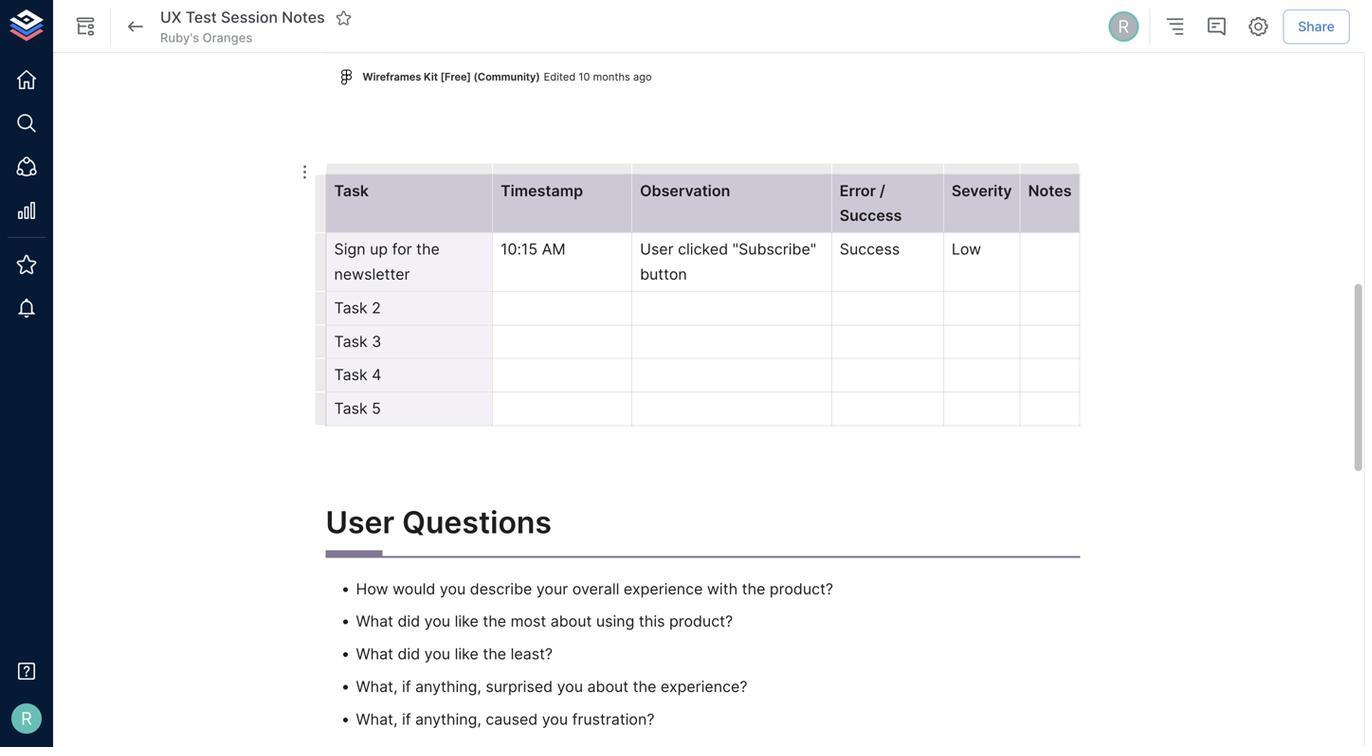 Task type: describe. For each thing, give the bounding box(es) containing it.
1 success from the top
[[840, 206, 902, 225]]

this
[[639, 612, 665, 631]]

anything, for surprised
[[415, 677, 481, 696]]

task for task 2
[[334, 299, 368, 317]]

caused
[[486, 710, 538, 728]]

you for how would you describe your overall experience with the product?
[[440, 580, 466, 598]]

what, for what, if anything, surprised you about the experience?
[[356, 677, 398, 696]]

newsletter
[[334, 265, 410, 283]]

experience
[[624, 580, 703, 598]]

favorite image
[[335, 9, 352, 26]]

anything, for caused
[[415, 710, 481, 728]]

the down describe
[[483, 612, 506, 631]]

1 vertical spatial about
[[587, 677, 629, 696]]

2
[[372, 299, 381, 317]]

overall
[[572, 580, 619, 598]]

oranges
[[202, 30, 252, 45]]

what did you like the most about using this product?
[[356, 612, 733, 631]]

10:15
[[501, 240, 538, 258]]

task 5
[[334, 399, 381, 418]]

share
[[1298, 18, 1335, 34]]

task for task 5
[[334, 399, 368, 418]]

timestamp
[[501, 181, 583, 200]]

task 4
[[334, 366, 382, 384]]

share button
[[1283, 9, 1350, 44]]

go back image
[[124, 15, 147, 38]]

ruby's
[[160, 30, 199, 45]]

0 vertical spatial notes
[[282, 8, 325, 27]]

r for the topmost r button
[[1118, 16, 1129, 37]]

3
[[372, 332, 381, 351]]

what for what did you like the most about using this product?
[[356, 612, 393, 631]]

comments image
[[1205, 15, 1228, 38]]

r for the bottom r button
[[21, 708, 32, 729]]

task 3
[[334, 332, 381, 351]]

what, for what, if anything, caused you frustration?
[[356, 710, 398, 728]]

the left least?
[[483, 645, 506, 663]]

like for least?
[[455, 645, 479, 663]]

what, if anything, caused you frustration?
[[356, 710, 655, 728]]

surprised
[[486, 677, 553, 696]]

user for user clicked "subscribe" button
[[640, 240, 674, 258]]

table of contents image
[[1163, 15, 1186, 38]]

button
[[640, 265, 687, 283]]

what did you like the least?
[[356, 645, 553, 663]]

most
[[511, 612, 546, 631]]

user questions
[[326, 504, 552, 540]]

how would you describe your overall experience with the product?
[[356, 580, 833, 598]]

you down what, if anything, surprised you about the experience? in the bottom of the page
[[542, 710, 568, 728]]

settings image
[[1247, 15, 1270, 38]]

up
[[370, 240, 388, 258]]

the inside sign up for the newsletter
[[416, 240, 440, 258]]

frustration?
[[572, 710, 655, 728]]



Task type: vqa. For each thing, say whether or not it's contained in the screenshot.
'search documents, folders and workspaces...'
no



Task type: locate. For each thing, give the bounding box(es) containing it.
task up the sign at left
[[334, 181, 369, 200]]

0 horizontal spatial notes
[[282, 8, 325, 27]]

ux
[[160, 8, 182, 27]]

how
[[356, 580, 388, 598]]

success
[[840, 206, 902, 225], [840, 240, 900, 258]]

like
[[455, 612, 479, 631], [455, 645, 479, 663]]

about down your
[[551, 612, 592, 631]]

test
[[186, 8, 217, 27]]

ux test session notes
[[160, 8, 325, 27]]

1 did from the top
[[398, 612, 420, 631]]

severity
[[952, 181, 1012, 200]]

like up the what did you like the least?
[[455, 612, 479, 631]]

task 2
[[334, 299, 381, 317]]

1 vertical spatial product?
[[669, 612, 733, 631]]

1 horizontal spatial notes
[[1028, 181, 1072, 200]]

1 vertical spatial if
[[402, 710, 411, 728]]

1 horizontal spatial r button
[[1106, 9, 1142, 45]]

0 vertical spatial did
[[398, 612, 420, 631]]

user clicked "subscribe" button
[[640, 240, 821, 283]]

what, if anything, surprised you about the experience?
[[356, 677, 747, 696]]

1 vertical spatial like
[[455, 645, 479, 663]]

1 vertical spatial user
[[326, 504, 395, 540]]

2 what from the top
[[356, 645, 393, 663]]

sign up for the newsletter
[[334, 240, 444, 283]]

if
[[402, 677, 411, 696], [402, 710, 411, 728]]

user for user questions
[[326, 504, 395, 540]]

0 vertical spatial anything,
[[415, 677, 481, 696]]

0 horizontal spatial r button
[[6, 698, 47, 739]]

task for task 4
[[334, 366, 368, 384]]

you right would
[[440, 580, 466, 598]]

you up the what did you like the least?
[[424, 612, 450, 631]]

task for task
[[334, 181, 369, 200]]

1 vertical spatial anything,
[[415, 710, 481, 728]]

0 vertical spatial r
[[1118, 16, 1129, 37]]

like left least?
[[455, 645, 479, 663]]

user up the button
[[640, 240, 674, 258]]

1 vertical spatial notes
[[1028, 181, 1072, 200]]

you right 'surprised'
[[557, 677, 583, 696]]

1 anything, from the top
[[415, 677, 481, 696]]

success down '/' at right
[[840, 206, 902, 225]]

task left 3
[[334, 332, 368, 351]]

did for what did you like the least?
[[398, 645, 420, 663]]

1 horizontal spatial r
[[1118, 16, 1129, 37]]

the right for
[[416, 240, 440, 258]]

product? right with
[[770, 580, 833, 598]]

1 horizontal spatial product?
[[770, 580, 833, 598]]

task left 5
[[334, 399, 368, 418]]

your
[[536, 580, 568, 598]]

you for what did you like the least?
[[424, 645, 450, 663]]

error / success
[[840, 181, 902, 225]]

anything, left caused
[[415, 710, 481, 728]]

the right with
[[742, 580, 765, 598]]

what
[[356, 612, 393, 631], [356, 645, 393, 663]]

ruby's oranges link
[[160, 29, 252, 47]]

would
[[393, 580, 435, 598]]

notes right severity
[[1028, 181, 1072, 200]]

2 like from the top
[[455, 645, 479, 663]]

0 vertical spatial like
[[455, 612, 479, 631]]

0 vertical spatial r button
[[1106, 9, 1142, 45]]

user up the how
[[326, 504, 395, 540]]

1 vertical spatial r
[[21, 708, 32, 729]]

2 if from the top
[[402, 710, 411, 728]]

session
[[221, 8, 278, 27]]

user inside user clicked "subscribe" button
[[640, 240, 674, 258]]

describe
[[470, 580, 532, 598]]

did
[[398, 612, 420, 631], [398, 645, 420, 663]]

1 like from the top
[[455, 612, 479, 631]]

success down error / success
[[840, 240, 900, 258]]

least?
[[511, 645, 553, 663]]

error
[[840, 181, 876, 200]]

0 vertical spatial if
[[402, 677, 411, 696]]

"subscribe"
[[732, 240, 816, 258]]

/
[[880, 181, 885, 200]]

0 vertical spatial product?
[[770, 580, 833, 598]]

you for what did you like the most about using this product?
[[424, 612, 450, 631]]

for
[[392, 240, 412, 258]]

if for what, if anything, caused you frustration?
[[402, 710, 411, 728]]

r button
[[1106, 9, 1142, 45], [6, 698, 47, 739]]

1 horizontal spatial user
[[640, 240, 674, 258]]

0 vertical spatial user
[[640, 240, 674, 258]]

task for task 3
[[334, 332, 368, 351]]

observation
[[640, 181, 730, 200]]

low
[[952, 240, 981, 258]]

you down would
[[424, 645, 450, 663]]

5 task from the top
[[334, 399, 368, 418]]

ruby's oranges
[[160, 30, 252, 45]]

10:15 am
[[501, 240, 566, 258]]

notes
[[282, 8, 325, 27], [1028, 181, 1072, 200]]

product?
[[770, 580, 833, 598], [669, 612, 733, 631]]

r
[[1118, 16, 1129, 37], [21, 708, 32, 729]]

questions
[[402, 504, 552, 540]]

with
[[707, 580, 738, 598]]

2 success from the top
[[840, 240, 900, 258]]

task
[[334, 181, 369, 200], [334, 299, 368, 317], [334, 332, 368, 351], [334, 366, 368, 384], [334, 399, 368, 418]]

am
[[542, 240, 566, 258]]

2 anything, from the top
[[415, 710, 481, 728]]

1 vertical spatial r button
[[6, 698, 47, 739]]

1 what from the top
[[356, 612, 393, 631]]

2 task from the top
[[334, 299, 368, 317]]

1 what, from the top
[[356, 677, 398, 696]]

product? for how would you describe your overall experience with the product?
[[770, 580, 833, 598]]

did for what did you like the most about using this product?
[[398, 612, 420, 631]]

about up "frustration?"
[[587, 677, 629, 696]]

product? for what did you like the most about using this product?
[[669, 612, 733, 631]]

0 vertical spatial what,
[[356, 677, 398, 696]]

2 did from the top
[[398, 645, 420, 663]]

if for what, if anything, surprised you about the experience?
[[402, 677, 411, 696]]

what,
[[356, 677, 398, 696], [356, 710, 398, 728]]

using
[[596, 612, 635, 631]]

0 vertical spatial what
[[356, 612, 393, 631]]

notes left favorite icon in the top left of the page
[[282, 8, 325, 27]]

1 if from the top
[[402, 677, 411, 696]]

like for most
[[455, 612, 479, 631]]

anything,
[[415, 677, 481, 696], [415, 710, 481, 728]]

about
[[551, 612, 592, 631], [587, 677, 629, 696]]

show wiki image
[[74, 15, 97, 38]]

the up "frustration?"
[[633, 677, 656, 696]]

0 horizontal spatial r
[[21, 708, 32, 729]]

0 horizontal spatial product?
[[669, 612, 733, 631]]

you
[[440, 580, 466, 598], [424, 612, 450, 631], [424, 645, 450, 663], [557, 677, 583, 696], [542, 710, 568, 728]]

1 task from the top
[[334, 181, 369, 200]]

1 vertical spatial what,
[[356, 710, 398, 728]]

1 vertical spatial what
[[356, 645, 393, 663]]

4 task from the top
[[334, 366, 368, 384]]

sign
[[334, 240, 366, 258]]

task left 2 at the top left
[[334, 299, 368, 317]]

0 vertical spatial success
[[840, 206, 902, 225]]

4
[[372, 366, 382, 384]]

5
[[372, 399, 381, 418]]

task left 4
[[334, 366, 368, 384]]

3 task from the top
[[334, 332, 368, 351]]

0 horizontal spatial user
[[326, 504, 395, 540]]

1 vertical spatial success
[[840, 240, 900, 258]]

1 vertical spatial did
[[398, 645, 420, 663]]

anything, down the what did you like the least?
[[415, 677, 481, 696]]

the
[[416, 240, 440, 258], [742, 580, 765, 598], [483, 612, 506, 631], [483, 645, 506, 663], [633, 677, 656, 696]]

2 what, from the top
[[356, 710, 398, 728]]

0 vertical spatial about
[[551, 612, 592, 631]]

user
[[640, 240, 674, 258], [326, 504, 395, 540]]

experience?
[[661, 677, 747, 696]]

product? down with
[[669, 612, 733, 631]]

clicked
[[678, 240, 728, 258]]

what for what did you like the least?
[[356, 645, 393, 663]]



